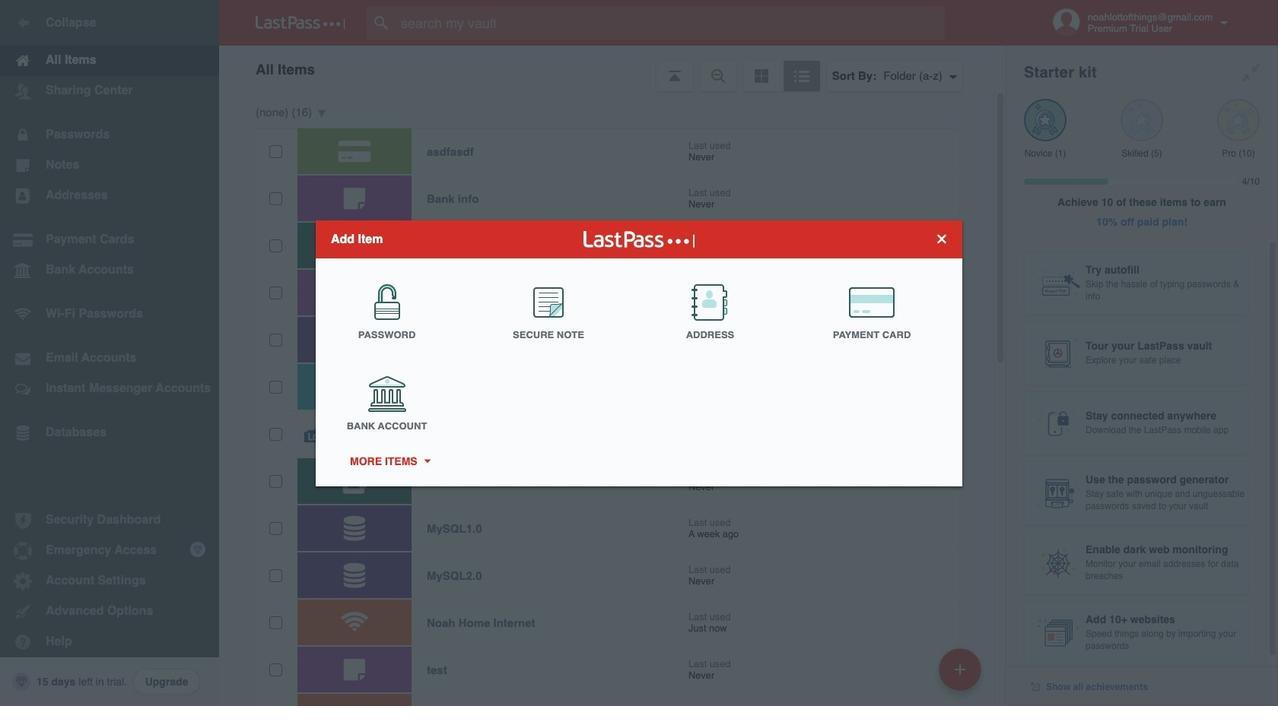 Task type: vqa. For each thing, say whether or not it's contained in the screenshot.
the New item element
no



Task type: describe. For each thing, give the bounding box(es) containing it.
main navigation navigation
[[0, 0, 219, 707]]

vault options navigation
[[219, 46, 1006, 91]]



Task type: locate. For each thing, give the bounding box(es) containing it.
dialog
[[316, 220, 963, 487]]

new item navigation
[[934, 645, 991, 707]]

lastpass image
[[256, 16, 345, 30]]

caret right image
[[422, 460, 432, 463]]

new item image
[[955, 665, 966, 675]]

Search search field
[[367, 6, 975, 40]]

search my vault text field
[[367, 6, 975, 40]]



